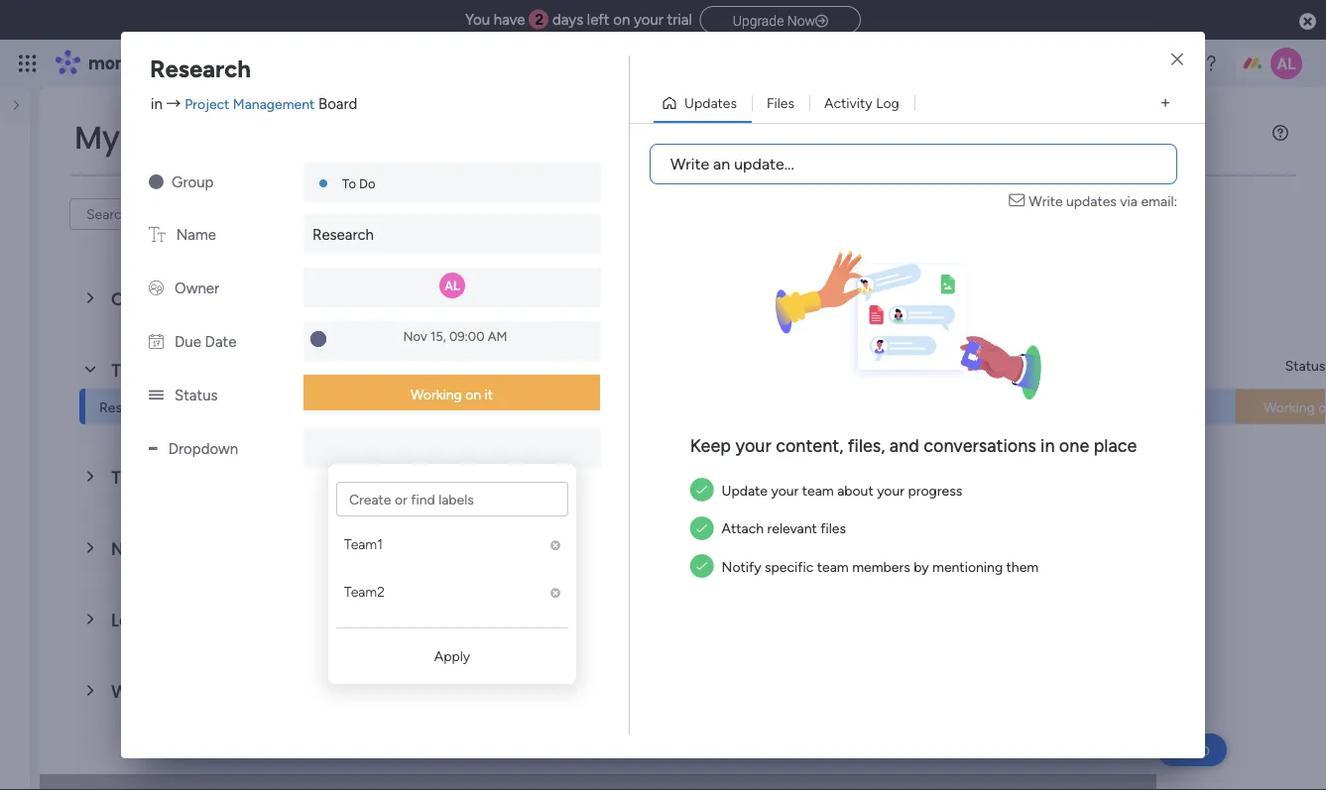 Task type: describe. For each thing, give the bounding box(es) containing it.
your left trial
[[634, 11, 664, 29]]

upgrade now
[[733, 12, 816, 29]]

0 vertical spatial on
[[613, 11, 630, 29]]

customize button
[[404, 198, 510, 230]]

a
[[186, 679, 198, 705]]

update your team about your progress
[[722, 482, 963, 499]]

mentioning
[[933, 558, 1003, 575]]

v2 sun image
[[149, 174, 164, 192]]

email:
[[1142, 192, 1178, 209]]

/ right date
[[249, 679, 259, 705]]

today /
[[111, 358, 186, 383]]

update
[[722, 482, 768, 499]]

/ down 'dropdown'
[[203, 465, 212, 490]]

attach relevant files
[[722, 520, 846, 537]]

now
[[788, 12, 816, 29]]

working on it
[[411, 386, 493, 403]]

to
[[342, 176, 356, 192]]

by
[[914, 558, 929, 575]]

0 inside without a date / 0 items
[[263, 685, 272, 702]]

write for write an update...
[[671, 155, 710, 174]]

my
[[74, 116, 120, 160]]

you have 2 days left on your trial
[[465, 11, 692, 29]]

1 horizontal spatial in
[[1041, 435, 1055, 456]]

work
[[160, 52, 196, 74]]

notify specific team members by mentioning them
[[722, 558, 1039, 575]]

due date
[[175, 333, 237, 351]]

0 vertical spatial research
[[150, 54, 251, 83]]

1 vertical spatial 09:00
[[1176, 397, 1212, 413]]

an
[[714, 155, 730, 174]]

search everything image
[[1158, 54, 1178, 73]]

management inside in → project management board
[[233, 95, 315, 112]]

update...
[[734, 155, 795, 174]]

envelope o image
[[1009, 191, 1029, 211]]

log
[[876, 95, 900, 112]]

one
[[1060, 435, 1090, 456]]

1 image
[[1037, 41, 1055, 63]]

research dialog
[[0, 0, 1327, 791]]

files,
[[848, 435, 886, 456]]

items inside without a date / 0 items
[[276, 685, 310, 702]]

management inside project management link
[[654, 400, 736, 417]]

conversations
[[924, 435, 1037, 456]]

relevant
[[768, 520, 817, 537]]

2 vertical spatial dapulse close image
[[549, 588, 561, 600]]

overdue
[[111, 286, 188, 312]]

working for working on it
[[411, 386, 462, 403]]

this week /
[[111, 465, 217, 490]]

monday
[[88, 52, 156, 74]]

team for members
[[817, 558, 849, 575]]

group inside the research 'dialog'
[[172, 174, 214, 192]]

management
[[200, 52, 308, 74]]

specific
[[765, 558, 814, 575]]

your up 'attach relevant files'
[[771, 482, 799, 499]]

it
[[485, 386, 493, 403]]

/ right later in the left bottom of the page
[[160, 608, 170, 633]]

keep your content, files, and conversations in one place
[[690, 435, 1138, 456]]

files
[[767, 95, 795, 112]]

this
[[111, 465, 147, 490]]

them
[[1007, 558, 1039, 575]]

have
[[494, 11, 525, 29]]

hide
[[294, 206, 323, 223]]

without a date / 0 items
[[111, 679, 310, 705]]

updates button
[[654, 87, 752, 119]]

2 horizontal spatial items
[[361, 206, 396, 223]]

my work
[[74, 116, 207, 160]]

working for working o
[[1264, 399, 1315, 416]]

0 vertical spatial status
[[1286, 358, 1326, 375]]

people
[[1017, 358, 1059, 375]]

next
[[111, 536, 151, 562]]

v2 dropdown column image
[[149, 441, 157, 458]]

1 vertical spatial am
[[1215, 397, 1234, 413]]

1 vertical spatial group
[[869, 358, 909, 375]]

done
[[327, 206, 358, 223]]

apply
[[434, 648, 471, 665]]

trial
[[667, 11, 692, 29]]

o
[[1319, 399, 1327, 416]]

attach
[[722, 520, 764, 537]]

→
[[166, 95, 181, 113]]

place
[[1094, 435, 1138, 456]]

nov inside the research 'dialog'
[[403, 329, 427, 345]]

monday work management
[[88, 52, 308, 74]]

members
[[852, 558, 911, 575]]

apply button
[[336, 637, 569, 677]]

do
[[359, 176, 376, 192]]

upgrade now link
[[700, 6, 861, 33]]

in → project management board
[[151, 95, 358, 113]]

select product image
[[18, 54, 38, 73]]

updates
[[1067, 192, 1117, 209]]

1 horizontal spatial nov 15, 09:00 am
[[1130, 397, 1234, 413]]

project management
[[606, 400, 736, 417]]

about
[[838, 482, 874, 499]]

progress
[[908, 482, 963, 499]]

status inside the research 'dialog'
[[175, 387, 218, 405]]

keep
[[690, 435, 731, 456]]

date
[[203, 679, 245, 705]]

customize
[[435, 206, 502, 223]]

left
[[587, 11, 610, 29]]

project management link inside the research 'dialog'
[[185, 95, 315, 112]]



Task type: locate. For each thing, give the bounding box(es) containing it.
1 vertical spatial in
[[1041, 435, 1055, 456]]

nov 15, 09:00 am
[[403, 329, 508, 345], [1130, 397, 1234, 413]]

1 vertical spatial nov
[[1130, 397, 1154, 413]]

nov up place
[[1130, 397, 1154, 413]]

next week /
[[111, 536, 220, 562]]

to do
[[342, 176, 376, 192]]

items up date
[[219, 292, 253, 309]]

/ right v2 multiple person column icon
[[193, 286, 202, 312]]

week for this
[[152, 465, 198, 490]]

/ down due
[[172, 358, 181, 383]]

content,
[[776, 435, 844, 456]]

dropdown
[[168, 441, 238, 458]]

your right about
[[877, 482, 905, 499]]

1 vertical spatial nov 15, 09:00 am
[[1130, 397, 1234, 413]]

management up keep
[[654, 400, 736, 417]]

help
[[1175, 740, 1211, 761]]

write an update...
[[671, 155, 795, 174]]

work
[[128, 116, 207, 160]]

write left updates
[[1029, 192, 1063, 209]]

None search field
[[69, 198, 250, 230]]

management down management
[[233, 95, 315, 112]]

Filter dashboard by text search field
[[69, 198, 250, 230]]

1 vertical spatial project management link
[[603, 390, 787, 426]]

1 horizontal spatial 15,
[[1157, 397, 1173, 413]]

apple lee image
[[1271, 48, 1303, 79]]

0 inside overdue / 0 items
[[206, 292, 215, 309]]

your
[[634, 11, 664, 29], [736, 435, 772, 456], [771, 482, 799, 499], [877, 482, 905, 499]]

/
[[193, 286, 202, 312], [172, 358, 181, 383], [203, 465, 212, 490], [207, 536, 216, 562], [160, 608, 170, 633], [249, 679, 259, 705]]

0 horizontal spatial on
[[466, 386, 481, 403]]

nov 15, 09:00 am inside the research 'dialog'
[[403, 329, 508, 345]]

status right v2 status image
[[175, 387, 218, 405]]

items inside overdue / 0 items
[[219, 292, 253, 309]]

dapulse date column image
[[149, 333, 164, 351]]

in left '→'
[[151, 95, 163, 113]]

1 vertical spatial management
[[654, 400, 736, 417]]

files
[[821, 520, 846, 537]]

dapulse close image
[[1300, 11, 1317, 32], [549, 540, 561, 552], [549, 588, 561, 600]]

09:00
[[449, 329, 485, 345], [1176, 397, 1212, 413]]

0 vertical spatial in
[[151, 95, 163, 113]]

am inside the research 'dialog'
[[488, 329, 508, 345]]

15,
[[431, 329, 446, 345], [1157, 397, 1173, 413]]

status
[[1286, 358, 1326, 375], [175, 387, 218, 405]]

am left working o
[[1215, 397, 1234, 413]]

updates
[[685, 95, 737, 112]]

your right keep
[[736, 435, 772, 456]]

1 vertical spatial team
[[817, 558, 849, 575]]

0 horizontal spatial project
[[185, 95, 230, 112]]

nov 15, 09:00 am up working on it at the left of page
[[403, 329, 508, 345]]

nov 15, 09:00 am up place
[[1130, 397, 1234, 413]]

0 vertical spatial week
[[152, 465, 198, 490]]

group up and
[[869, 358, 909, 375]]

1 horizontal spatial on
[[613, 11, 630, 29]]

1 vertical spatial on
[[466, 386, 481, 403]]

None field
[[336, 525, 541, 565], [336, 573, 541, 612], [336, 525, 541, 565], [336, 573, 541, 612]]

1 horizontal spatial management
[[654, 400, 736, 417]]

0 vertical spatial 0
[[206, 292, 215, 309]]

later
[[111, 608, 156, 633]]

0 horizontal spatial 0
[[206, 292, 215, 309]]

0 vertical spatial dapulse close image
[[1300, 11, 1317, 32]]

research down today
[[99, 399, 157, 416]]

0 horizontal spatial status
[[175, 387, 218, 405]]

1 vertical spatial items
[[219, 292, 253, 309]]

1 vertical spatial write
[[1029, 192, 1063, 209]]

add view image
[[1162, 96, 1170, 110]]

owner
[[175, 280, 219, 298]]

close image
[[1172, 53, 1184, 67]]

management
[[233, 95, 315, 112], [654, 400, 736, 417]]

15, inside the research 'dialog'
[[431, 329, 446, 345]]

on right the left
[[613, 11, 630, 29]]

1 vertical spatial project
[[606, 400, 651, 417]]

1 horizontal spatial items
[[276, 685, 310, 702]]

working left it
[[411, 386, 462, 403]]

write an update... button
[[650, 144, 1178, 185]]

group right v2 sun icon
[[172, 174, 214, 192]]

you
[[465, 11, 490, 29]]

0 horizontal spatial working
[[411, 386, 462, 403]]

research
[[150, 54, 251, 83], [313, 226, 374, 244], [99, 399, 157, 416]]

project inside in → project management board
[[185, 95, 230, 112]]

0 vertical spatial project
[[185, 95, 230, 112]]

working left the o
[[1264, 399, 1315, 416]]

2
[[535, 11, 544, 29]]

items right date
[[276, 685, 310, 702]]

write inside 'button'
[[671, 155, 710, 174]]

am up it
[[488, 329, 508, 345]]

1 horizontal spatial write
[[1029, 192, 1063, 209]]

help image
[[1202, 54, 1221, 73]]

on
[[613, 11, 630, 29], [466, 386, 481, 403]]

0 horizontal spatial items
[[219, 292, 253, 309]]

activity
[[825, 95, 873, 112]]

working o
[[1264, 399, 1327, 416]]

0 horizontal spatial management
[[233, 95, 315, 112]]

nov up working on it at the left of page
[[403, 329, 427, 345]]

week down v2 dropdown column icon
[[152, 465, 198, 490]]

1 horizontal spatial group
[[869, 358, 909, 375]]

working
[[411, 386, 462, 403], [1264, 399, 1315, 416]]

week
[[152, 465, 198, 490], [155, 536, 202, 562]]

0 vertical spatial 15,
[[431, 329, 446, 345]]

write left an
[[671, 155, 710, 174]]

0 vertical spatial am
[[488, 329, 508, 345]]

0 horizontal spatial project management link
[[185, 95, 315, 112]]

0 horizontal spatial 15,
[[431, 329, 446, 345]]

0 horizontal spatial write
[[671, 155, 710, 174]]

date
[[205, 333, 237, 351]]

0 horizontal spatial 09:00
[[449, 329, 485, 345]]

in left one
[[1041, 435, 1055, 456]]

0 vertical spatial nov 15, 09:00 am
[[403, 329, 508, 345]]

project management link down management
[[185, 95, 315, 112]]

via
[[1121, 192, 1138, 209]]

Create or find labels field
[[336, 482, 569, 517]]

team
[[802, 482, 834, 499], [817, 558, 849, 575]]

write updates via email:
[[1029, 192, 1178, 209]]

v2 multiple person column image
[[149, 280, 164, 298]]

0 vertical spatial write
[[671, 155, 710, 174]]

project management link up keep
[[603, 390, 787, 426]]

1 vertical spatial week
[[155, 536, 202, 562]]

1 horizontal spatial status
[[1286, 358, 1326, 375]]

and
[[890, 435, 920, 456]]

on left it
[[466, 386, 481, 403]]

items down do
[[361, 206, 396, 223]]

0 vertical spatial management
[[233, 95, 315, 112]]

dapulse text column image
[[149, 226, 165, 244]]

board
[[319, 95, 358, 113]]

09:00 inside the research 'dialog'
[[449, 329, 485, 345]]

in
[[151, 95, 163, 113], [1041, 435, 1055, 456]]

today
[[111, 358, 167, 383]]

dapulse rightstroke image
[[816, 13, 829, 28]]

0 vertical spatial project management link
[[185, 95, 315, 112]]

1 vertical spatial 15,
[[1157, 397, 1173, 413]]

1 vertical spatial 0
[[263, 685, 272, 702]]

later /
[[111, 608, 174, 633]]

status up working o
[[1286, 358, 1326, 375]]

due
[[175, 333, 201, 351]]

working inside the research 'dialog'
[[411, 386, 462, 403]]

files button
[[752, 87, 810, 119]]

nov
[[403, 329, 427, 345], [1130, 397, 1154, 413]]

1 vertical spatial status
[[175, 387, 218, 405]]

without
[[111, 679, 182, 705]]

2 vertical spatial research
[[99, 399, 157, 416]]

1 horizontal spatial am
[[1215, 397, 1234, 413]]

name
[[176, 226, 216, 244]]

2 vertical spatial items
[[276, 685, 310, 702]]

0 horizontal spatial am
[[488, 329, 508, 345]]

0 horizontal spatial nov
[[403, 329, 427, 345]]

1 horizontal spatial nov
[[1130, 397, 1154, 413]]

0 vertical spatial group
[[172, 174, 214, 192]]

0 up "due date"
[[206, 292, 215, 309]]

research down done
[[313, 226, 374, 244]]

1 horizontal spatial 0
[[263, 685, 272, 702]]

1 vertical spatial research
[[313, 226, 374, 244]]

activity log button
[[810, 87, 915, 119]]

0 vertical spatial nov
[[403, 329, 427, 345]]

notify
[[722, 558, 762, 575]]

write for write updates via email:
[[1029, 192, 1063, 209]]

0 vertical spatial 09:00
[[449, 329, 485, 345]]

help button
[[1158, 734, 1227, 767]]

activity log
[[825, 95, 900, 112]]

write
[[671, 155, 710, 174], [1029, 192, 1063, 209]]

0 horizontal spatial nov 15, 09:00 am
[[403, 329, 508, 345]]

week for next
[[155, 536, 202, 562]]

1 horizontal spatial working
[[1264, 399, 1315, 416]]

1 horizontal spatial 09:00
[[1176, 397, 1212, 413]]

days
[[553, 11, 584, 29]]

items
[[361, 206, 396, 223], [219, 292, 253, 309], [276, 685, 310, 702]]

team left about
[[802, 482, 834, 499]]

1 horizontal spatial project management link
[[603, 390, 787, 426]]

1 horizontal spatial project
[[606, 400, 651, 417]]

on inside the research 'dialog'
[[466, 386, 481, 403]]

project
[[185, 95, 230, 112], [606, 400, 651, 417]]

/ right next
[[207, 536, 216, 562]]

team for about
[[802, 482, 834, 499]]

v2 status image
[[149, 387, 164, 405]]

0 right date
[[263, 685, 272, 702]]

team down files
[[817, 558, 849, 575]]

1 vertical spatial dapulse close image
[[549, 540, 561, 552]]

upgrade
[[733, 12, 784, 29]]

am
[[488, 329, 508, 345], [1215, 397, 1234, 413]]

research up '→'
[[150, 54, 251, 83]]

hide done items
[[294, 206, 396, 223]]

0 vertical spatial team
[[802, 482, 834, 499]]

0 horizontal spatial in
[[151, 95, 163, 113]]

group
[[172, 174, 214, 192], [869, 358, 909, 375]]

overdue / 0 items
[[111, 286, 253, 312]]

0 horizontal spatial group
[[172, 174, 214, 192]]

0 vertical spatial items
[[361, 206, 396, 223]]

week right next
[[155, 536, 202, 562]]



Task type: vqa. For each thing, say whether or not it's contained in the screenshot.
Change
no



